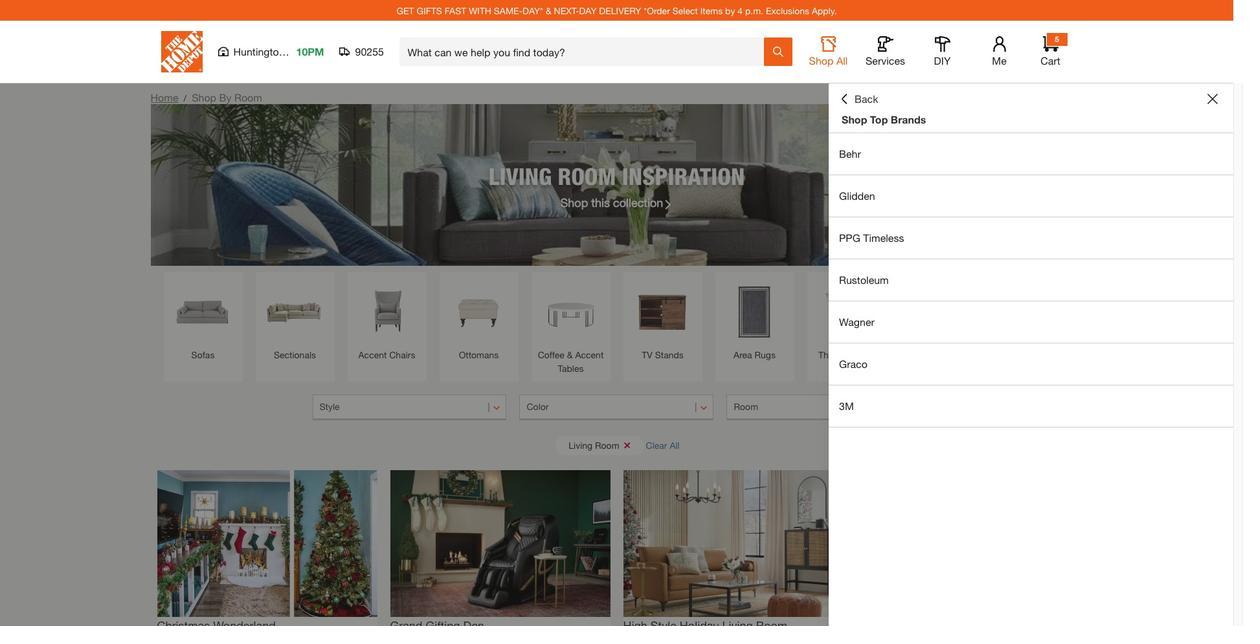 Task type: vqa. For each thing, say whether or not it's contained in the screenshot.
right accent
yes



Task type: describe. For each thing, give the bounding box(es) containing it.
accent chairs link
[[354, 279, 420, 362]]

shop this collection
[[561, 195, 663, 210]]

10pm
[[296, 45, 324, 58]]

tv stands link
[[630, 279, 696, 362]]

get gifts fast with same-day* & next-day delivery *order select items by 4 p.m. exclusions apply.
[[397, 5, 837, 16]]

this
[[591, 195, 610, 210]]

clear
[[646, 440, 667, 451]]

0 vertical spatial &
[[546, 5, 552, 16]]

area rugs
[[734, 350, 776, 361]]

room button
[[727, 395, 921, 421]]

shop right /
[[192, 91, 216, 104]]

wagner
[[839, 316, 875, 328]]

accent chairs image
[[354, 279, 420, 345]]

collection
[[613, 195, 663, 210]]

tv stands image
[[630, 279, 696, 345]]

sectionals
[[274, 350, 316, 361]]

accent chairs
[[358, 350, 415, 361]]

day
[[579, 5, 597, 16]]

next-
[[554, 5, 579, 16]]

area rugs link
[[722, 279, 788, 362]]

me button
[[979, 36, 1020, 67]]

chairs
[[389, 350, 415, 361]]

fast
[[445, 5, 466, 16]]

same-
[[494, 5, 523, 16]]

home / shop by room
[[151, 91, 262, 104]]

ppg timeless
[[839, 232, 904, 244]]

ppg
[[839, 232, 861, 244]]

style button
[[312, 395, 507, 421]]

graco
[[839, 358, 868, 370]]

behr
[[839, 148, 861, 160]]

coffee & accent tables image
[[538, 279, 604, 345]]

coffee & accent tables
[[538, 350, 604, 374]]

accent inside coffee & accent tables
[[575, 350, 604, 361]]

by
[[219, 91, 232, 104]]

inspiration
[[622, 162, 745, 190]]

with
[[469, 5, 491, 16]]

clear all button
[[646, 434, 680, 458]]

services
[[866, 54, 905, 67]]

ottomans image
[[446, 279, 512, 345]]

home
[[151, 91, 178, 104]]

diy button
[[922, 36, 963, 67]]

room inside "button"
[[595, 440, 620, 451]]

area
[[734, 350, 752, 361]]

glidden link
[[829, 176, 1234, 217]]

shop all
[[809, 54, 848, 67]]

items
[[701, 5, 723, 16]]

living room
[[569, 440, 620, 451]]

shop this collection link
[[561, 194, 673, 211]]

living room inspiration
[[489, 162, 745, 190]]

1 accent from the left
[[358, 350, 387, 361]]

rustoleum link
[[829, 260, 1234, 301]]

pillows
[[846, 350, 875, 361]]

behr link
[[829, 133, 1234, 175]]

back
[[855, 93, 878, 105]]

color button
[[520, 395, 714, 421]]

diy
[[934, 54, 951, 67]]

throw pillows image
[[814, 279, 880, 345]]

sofas image
[[170, 279, 236, 345]]

drawer close image
[[1208, 94, 1218, 104]]



Task type: locate. For each thing, give the bounding box(es) containing it.
1 vertical spatial &
[[567, 350, 573, 361]]

me
[[992, 54, 1007, 67]]

2 accent from the left
[[575, 350, 604, 361]]

rugs
[[755, 350, 776, 361]]

curtains & drapes image
[[998, 279, 1064, 345]]

shop top brands
[[842, 113, 926, 126]]

all
[[837, 54, 848, 67], [670, 440, 680, 451]]

p.m.
[[745, 5, 764, 16]]

brands
[[891, 113, 926, 126]]

tables
[[558, 363, 584, 374]]

2 horizontal spatial stretchy image image
[[623, 471, 844, 618]]

select
[[673, 5, 698, 16]]

area rugs image
[[722, 279, 788, 345]]

living inside "button"
[[569, 440, 593, 451]]

exclusions
[[766, 5, 810, 16]]

living
[[489, 162, 552, 190], [569, 440, 593, 451]]

tv stands
[[642, 350, 684, 361]]

1 horizontal spatial &
[[567, 350, 573, 361]]

3m
[[839, 400, 854, 413]]

living for living room
[[569, 440, 593, 451]]

/
[[184, 93, 187, 104]]

by
[[725, 5, 735, 16]]

feedback link image
[[1226, 219, 1243, 289]]

4
[[738, 5, 743, 16]]

top
[[870, 113, 888, 126]]

0 horizontal spatial &
[[546, 5, 552, 16]]

shop all button
[[808, 36, 849, 67]]

0 horizontal spatial stretchy image image
[[157, 471, 377, 618]]

throw pillows
[[819, 350, 875, 361]]

throw pillows link
[[814, 279, 880, 362]]

*order
[[644, 5, 670, 16]]

apply.
[[812, 5, 837, 16]]

menu
[[829, 133, 1234, 428]]

shop down back button
[[842, 113, 867, 126]]

huntington park
[[233, 45, 309, 58]]

clear all
[[646, 440, 680, 451]]

living room button
[[556, 436, 644, 456]]

What can we help you find today? search field
[[408, 38, 763, 65]]

all up back button
[[837, 54, 848, 67]]

shop inside button
[[809, 54, 834, 67]]

ppg timeless link
[[829, 218, 1234, 259]]

90255
[[355, 45, 384, 58]]

huntington
[[233, 45, 285, 58]]

accent
[[358, 350, 387, 361], [575, 350, 604, 361]]

back button
[[839, 93, 878, 106]]

stands
[[655, 350, 684, 361]]

cart
[[1041, 54, 1061, 67]]

graco link
[[829, 344, 1234, 385]]

services button
[[865, 36, 906, 67]]

1 horizontal spatial living
[[569, 440, 593, 451]]

0 horizontal spatial living
[[489, 162, 552, 190]]

glidden
[[839, 190, 875, 202]]

color
[[527, 402, 549, 413]]

1 horizontal spatial stretchy image image
[[390, 471, 610, 618]]

& right day*
[[546, 5, 552, 16]]

ottomans link
[[446, 279, 512, 362]]

living for living room inspiration
[[489, 162, 552, 190]]

sectionals link
[[262, 279, 328, 362]]

the home depot logo image
[[161, 31, 202, 73]]

1 vertical spatial all
[[670, 440, 680, 451]]

accent up tables
[[575, 350, 604, 361]]

sofas
[[191, 350, 215, 361]]

style
[[320, 402, 340, 413]]

room up this
[[558, 162, 616, 190]]

accent left chairs
[[358, 350, 387, 361]]

shop
[[809, 54, 834, 67], [192, 91, 216, 104], [842, 113, 867, 126], [561, 195, 588, 210]]

park
[[288, 45, 309, 58]]

90255 button
[[340, 45, 384, 58]]

3 stretchy image image from the left
[[623, 471, 844, 618]]

ottomans
[[459, 350, 499, 361]]

tv
[[642, 350, 653, 361]]

shop down apply.
[[809, 54, 834, 67]]

get
[[397, 5, 414, 16]]

1 stretchy image image from the left
[[157, 471, 377, 618]]

shop for shop this collection
[[561, 195, 588, 210]]

coffee & accent tables link
[[538, 279, 604, 376]]

1 horizontal spatial accent
[[575, 350, 604, 361]]

& inside coffee & accent tables
[[567, 350, 573, 361]]

all for shop all
[[837, 54, 848, 67]]

menu containing behr
[[829, 133, 1234, 428]]

room right by
[[234, 91, 262, 104]]

room inside button
[[734, 402, 758, 413]]

delivery
[[599, 5, 641, 16]]

day*
[[523, 5, 543, 16]]

room
[[234, 91, 262, 104], [558, 162, 616, 190], [734, 402, 758, 413], [595, 440, 620, 451]]

sofas link
[[170, 279, 236, 362]]

2 stretchy image image from the left
[[390, 471, 610, 618]]

wagner link
[[829, 302, 1234, 343]]

1 horizontal spatial all
[[837, 54, 848, 67]]

5
[[1055, 34, 1059, 44]]

all for clear all
[[670, 440, 680, 451]]

cart 5
[[1041, 34, 1061, 67]]

room down area on the bottom of page
[[734, 402, 758, 413]]

throw
[[819, 350, 844, 361]]

shop left this
[[561, 195, 588, 210]]

3m link
[[829, 386, 1234, 427]]

shop for shop all
[[809, 54, 834, 67]]

0 vertical spatial all
[[837, 54, 848, 67]]

& up tables
[[567, 350, 573, 361]]

timeless
[[863, 232, 904, 244]]

gifts
[[417, 5, 442, 16]]

sectionals image
[[262, 279, 328, 345]]

shop for shop top brands
[[842, 113, 867, 126]]

1 vertical spatial living
[[569, 440, 593, 451]]

0 horizontal spatial all
[[670, 440, 680, 451]]

room down color button
[[595, 440, 620, 451]]

coffee
[[538, 350, 565, 361]]

home link
[[151, 91, 178, 104]]

0 horizontal spatial accent
[[358, 350, 387, 361]]

throw blankets image
[[906, 279, 972, 345]]

0 vertical spatial living
[[489, 162, 552, 190]]

rustoleum
[[839, 274, 889, 286]]

all right clear
[[670, 440, 680, 451]]

stretchy image image
[[157, 471, 377, 618], [390, 471, 610, 618], [623, 471, 844, 618]]



